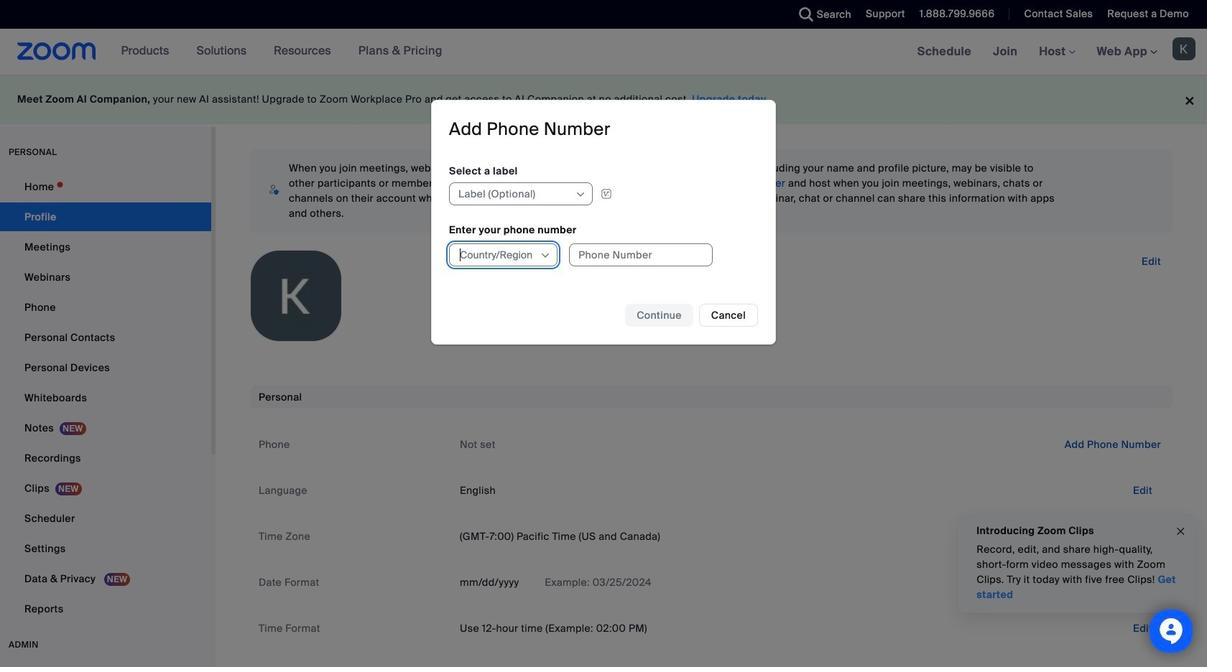 Task type: locate. For each thing, give the bounding box(es) containing it.
meetings navigation
[[907, 29, 1207, 75]]

heading
[[449, 118, 610, 140]]

footer
[[0, 75, 1207, 124]]

Select Country text field
[[458, 244, 539, 266]]

user photo image
[[251, 251, 341, 341]]

application
[[449, 182, 732, 205]]

support version for phone label image
[[596, 187, 616, 200]]

product information navigation
[[110, 29, 453, 75]]

show options image
[[575, 189, 586, 200]]

close image
[[1175, 524, 1186, 540]]

dialog
[[431, 100, 776, 345]]

banner
[[0, 29, 1207, 75]]

show options image
[[540, 250, 551, 261]]



Task type: vqa. For each thing, say whether or not it's contained in the screenshot.
personal menu menu
yes



Task type: describe. For each thing, give the bounding box(es) containing it.
Phone Number text field
[[569, 243, 713, 266]]

personal menu menu
[[0, 172, 211, 625]]



